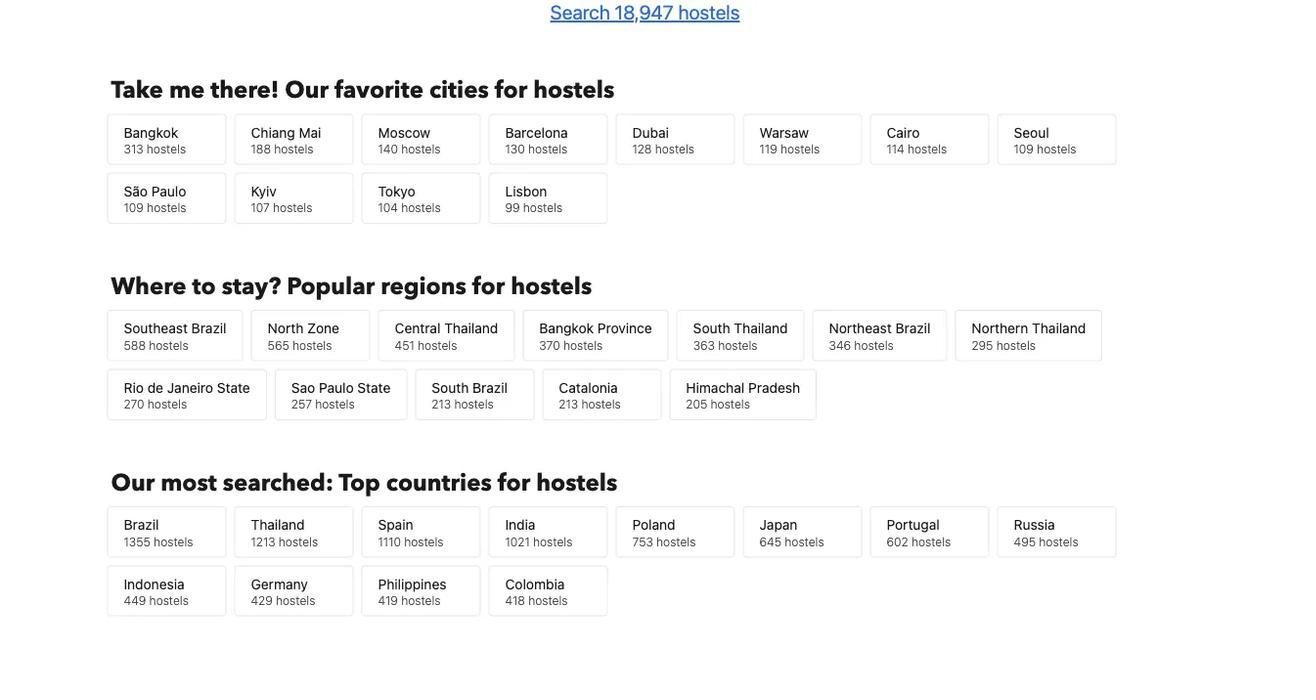 Task type: locate. For each thing, give the bounding box(es) containing it.
1 vertical spatial bangkok
[[540, 321, 594, 337]]

hostels inside the são paulo 109 hostels
[[147, 201, 186, 215]]

370
[[540, 339, 560, 352]]

bangkok
[[124, 124, 178, 140], [540, 321, 594, 337]]

hostels down de in the left bottom of the page
[[148, 398, 187, 412]]

for up barcelona
[[495, 74, 528, 106]]

our up mai
[[285, 74, 329, 106]]

hostels down japan
[[785, 535, 825, 549]]

rio de janeiro state 270 hostels
[[124, 380, 250, 412]]

hostels down moscow
[[401, 142, 441, 156]]

hostels right 313 at the top of the page
[[147, 142, 186, 156]]

1021
[[506, 535, 530, 549]]

south for south thailand
[[694, 321, 731, 337]]

hostels inside philippines 419 hostels
[[401, 594, 441, 608]]

japan 645 hostels
[[760, 517, 825, 549]]

germany
[[251, 576, 308, 592]]

popular
[[287, 271, 375, 303]]

hostels inside dubai 128 hostels
[[655, 142, 695, 156]]

philippines 419 hostels
[[378, 576, 447, 608]]

take me there! our favorite cities for hostels
[[111, 74, 615, 106]]

hostels down tokyo
[[402, 201, 441, 215]]

brazil inside the southeast brazil 588 hostels
[[192, 321, 227, 337]]

hostels inside spain 1110 hostels
[[404, 535, 444, 549]]

japan
[[760, 517, 798, 533]]

0 horizontal spatial 109
[[124, 201, 144, 215]]

109
[[1014, 142, 1034, 156], [124, 201, 144, 215]]

thailand for northern thailand
[[1033, 321, 1087, 337]]

southeast brazil 588 hostels
[[124, 321, 227, 352]]

de
[[148, 380, 163, 396]]

bangkok up 313 at the top of the page
[[124, 124, 178, 140]]

south for south brazil
[[432, 380, 469, 396]]

north
[[268, 321, 304, 337]]

northeast
[[830, 321, 892, 337]]

brazil inside northeast brazil 346 hostels
[[896, 321, 931, 337]]

paulo right sao
[[319, 380, 354, 396]]

sao
[[291, 380, 315, 396]]

hostels down barcelona
[[528, 142, 568, 156]]

205
[[686, 398, 708, 412]]

213 inside catalonia 213 hostels
[[559, 398, 579, 412]]

hostels down são
[[147, 201, 186, 215]]

state
[[217, 380, 250, 396], [358, 380, 391, 396]]

hostels down germany
[[276, 594, 315, 608]]

hostels down northern
[[997, 339, 1037, 352]]

search
[[551, 0, 610, 23]]

2 vertical spatial for
[[498, 467, 531, 499]]

0 vertical spatial bangkok
[[124, 124, 178, 140]]

portugal
[[887, 517, 940, 533]]

hostels down the catalonia
[[582, 398, 621, 412]]

hostels inside himachal pradesh 205 hostels
[[711, 398, 751, 412]]

rio
[[124, 380, 144, 396]]

1 horizontal spatial state
[[358, 380, 391, 396]]

lisbon
[[506, 183, 547, 199]]

0 vertical spatial paulo
[[151, 183, 186, 199]]

1 213 from the left
[[432, 398, 451, 412]]

hostels down lisbon
[[523, 201, 563, 215]]

philippines
[[378, 576, 447, 592]]

hostels inside indonesia 449 hostels
[[149, 594, 189, 608]]

warsaw 119 hostels
[[760, 124, 820, 156]]

southeast
[[124, 321, 188, 337]]

thailand up pradesh
[[734, 321, 788, 337]]

hostels down southeast
[[149, 339, 189, 352]]

state right sao
[[358, 380, 391, 396]]

hostels inside russia 495 hostels
[[1040, 535, 1079, 549]]

hostels right 1021
[[533, 535, 573, 549]]

1 horizontal spatial 213
[[559, 398, 579, 412]]

brazil down central thailand 451 hostels at left
[[473, 380, 508, 396]]

hostels inside barcelona 130 hostels
[[528, 142, 568, 156]]

1 vertical spatial our
[[111, 467, 155, 499]]

hostels down indonesia
[[149, 594, 189, 608]]

moscow 140 hostels
[[378, 124, 441, 156]]

south up 363
[[694, 321, 731, 337]]

cities
[[430, 74, 489, 106]]

bangkok for 313
[[124, 124, 178, 140]]

brazil inside the south brazil 213 hostels
[[473, 380, 508, 396]]

hostels down russia
[[1040, 535, 1079, 549]]

thailand inside central thailand 451 hostels
[[445, 321, 498, 337]]

119
[[760, 142, 778, 156]]

bangkok 313 hostels
[[124, 124, 186, 156]]

hostels right 1355
[[154, 535, 193, 549]]

top
[[339, 467, 381, 499]]

brazil down to
[[192, 321, 227, 337]]

1 vertical spatial south
[[432, 380, 469, 396]]

north zone 565 hostels
[[268, 321, 340, 352]]

brazil for southeast brazil
[[192, 321, 227, 337]]

thailand for central thailand
[[445, 321, 498, 337]]

213 down central thailand 451 hostels at left
[[432, 398, 451, 412]]

hostels down portugal
[[912, 535, 952, 549]]

hostels down seoul
[[1038, 142, 1077, 156]]

hostels down the himachal
[[711, 398, 751, 412]]

hostels right 370
[[564, 339, 603, 352]]

south
[[694, 321, 731, 337], [432, 380, 469, 396]]

indonesia
[[124, 576, 185, 592]]

stay?
[[222, 271, 281, 303]]

1 horizontal spatial south
[[694, 321, 731, 337]]

south inside south thailand 363 hostels
[[694, 321, 731, 337]]

hostels inside 'sao paulo state 257 hostels'
[[315, 398, 355, 412]]

state right janeiro
[[217, 380, 250, 396]]

2 state from the left
[[358, 380, 391, 396]]

colombia 418 hostels
[[506, 576, 568, 608]]

602
[[887, 535, 909, 549]]

107
[[251, 201, 270, 215]]

for right regions
[[473, 271, 505, 303]]

257
[[291, 398, 312, 412]]

213
[[432, 398, 451, 412], [559, 398, 579, 412]]

0 vertical spatial south
[[694, 321, 731, 337]]

bangkok inside bangkok province 370 hostels
[[540, 321, 594, 337]]

hostels down zone
[[293, 339, 332, 352]]

himachal
[[686, 380, 745, 396]]

1 horizontal spatial bangkok
[[540, 321, 594, 337]]

hostels inside 'bangkok 313 hostels'
[[147, 142, 186, 156]]

india
[[506, 517, 536, 533]]

109 down seoul
[[1014, 142, 1034, 156]]

hostels right 1213
[[279, 535, 318, 549]]

brazil
[[192, 321, 227, 337], [896, 321, 931, 337], [473, 380, 508, 396], [124, 517, 159, 533]]

hostels down central thailand 451 hostels at left
[[455, 398, 494, 412]]

hostels inside poland 753 hostels
[[657, 535, 696, 549]]

hostels
[[679, 0, 740, 23], [534, 74, 615, 106], [147, 142, 186, 156], [274, 142, 314, 156], [401, 142, 441, 156], [528, 142, 568, 156], [655, 142, 695, 156], [781, 142, 820, 156], [908, 142, 948, 156], [1038, 142, 1077, 156], [147, 201, 186, 215], [273, 201, 313, 215], [402, 201, 441, 215], [523, 201, 563, 215], [511, 271, 592, 303], [149, 339, 189, 352], [293, 339, 332, 352], [418, 339, 457, 352], [564, 339, 603, 352], [719, 339, 758, 352], [855, 339, 894, 352], [997, 339, 1037, 352], [148, 398, 187, 412], [315, 398, 355, 412], [455, 398, 494, 412], [582, 398, 621, 412], [711, 398, 751, 412], [537, 467, 618, 499], [154, 535, 193, 549], [279, 535, 318, 549], [404, 535, 444, 549], [533, 535, 573, 549], [657, 535, 696, 549], [785, 535, 825, 549], [912, 535, 952, 549], [1040, 535, 1079, 549], [149, 594, 189, 608], [276, 594, 315, 608], [401, 594, 441, 608], [529, 594, 568, 608]]

hostels right 257
[[315, 398, 355, 412]]

for
[[495, 74, 528, 106], [473, 271, 505, 303], [498, 467, 531, 499]]

hostels inside india 1021 hostels
[[533, 535, 573, 549]]

hostels inside chiang mai 188 hostels
[[274, 142, 314, 156]]

brazil for northeast brazil
[[896, 321, 931, 337]]

our up brazil 1355 hostels
[[111, 467, 155, 499]]

hostels down warsaw
[[781, 142, 820, 156]]

0 horizontal spatial south
[[432, 380, 469, 396]]

paulo right são
[[151, 183, 186, 199]]

paulo
[[151, 183, 186, 199], [319, 380, 354, 396]]

south inside the south brazil 213 hostels
[[432, 380, 469, 396]]

colombia
[[506, 576, 565, 592]]

1 vertical spatial for
[[473, 271, 505, 303]]

hostels inside central thailand 451 hostels
[[418, 339, 457, 352]]

2 213 from the left
[[559, 398, 579, 412]]

poland 753 hostels
[[633, 517, 696, 549]]

hostels down the poland
[[657, 535, 696, 549]]

1 vertical spatial paulo
[[319, 380, 354, 396]]

thailand inside thailand 1213 hostels
[[251, 517, 305, 533]]

bangkok inside 'bangkok 313 hostels'
[[124, 124, 178, 140]]

thailand right northern
[[1033, 321, 1087, 337]]

hostels inside south thailand 363 hostels
[[719, 339, 758, 352]]

hostels down northeast
[[855, 339, 894, 352]]

northern thailand 295 hostels
[[972, 321, 1087, 352]]

hostels inside the colombia 418 hostels
[[529, 594, 568, 608]]

1 horizontal spatial paulo
[[319, 380, 354, 396]]

hostels inside thailand 1213 hostels
[[279, 535, 318, 549]]

753
[[633, 535, 654, 549]]

thailand
[[445, 321, 498, 337], [734, 321, 788, 337], [1033, 321, 1087, 337], [251, 517, 305, 533]]

0 vertical spatial 109
[[1014, 142, 1034, 156]]

northern
[[972, 321, 1029, 337]]

state inside 'sao paulo state 257 hostels'
[[358, 380, 391, 396]]

109 down são
[[124, 201, 144, 215]]

hostels down the central
[[418, 339, 457, 352]]

paulo inside 'sao paulo state 257 hostels'
[[319, 380, 354, 396]]

1 state from the left
[[217, 380, 250, 396]]

1 horizontal spatial 109
[[1014, 142, 1034, 156]]

0 vertical spatial our
[[285, 74, 329, 106]]

0 horizontal spatial paulo
[[151, 183, 186, 199]]

hostels inside north zone 565 hostels
[[293, 339, 332, 352]]

hostels inside cairo 114 hostels
[[908, 142, 948, 156]]

hostels down the philippines
[[401, 594, 441, 608]]

hostels right 363
[[719, 339, 758, 352]]

favorite
[[335, 74, 424, 106]]

hostels inside the southeast brazil 588 hostels
[[149, 339, 189, 352]]

brazil right northeast
[[896, 321, 931, 337]]

hostels down "colombia"
[[529, 594, 568, 608]]

thailand up 1213
[[251, 517, 305, 533]]

hostels up india 1021 hostels
[[537, 467, 618, 499]]

russia 495 hostels
[[1014, 517, 1079, 549]]

bangkok up 370
[[540, 321, 594, 337]]

hostels inside the south brazil 213 hostels
[[455, 398, 494, 412]]

hostels inside warsaw 119 hostels
[[781, 142, 820, 156]]

for up india
[[498, 467, 531, 499]]

province
[[598, 321, 653, 337]]

hostels down mai
[[274, 142, 314, 156]]

hostels right the 18,947
[[679, 0, 740, 23]]

0 horizontal spatial bangkok
[[124, 124, 178, 140]]

hostels down spain
[[404, 535, 444, 549]]

thailand right the central
[[445, 321, 498, 337]]

dubai 128 hostels
[[633, 124, 695, 156]]

paulo inside the são paulo 109 hostels
[[151, 183, 186, 199]]

hostels right 107
[[273, 201, 313, 215]]

109 inside the seoul 109 hostels
[[1014, 142, 1034, 156]]

0 horizontal spatial state
[[217, 380, 250, 396]]

thailand inside south thailand 363 hostels
[[734, 321, 788, 337]]

hostels inside kyiv 107 hostels
[[273, 201, 313, 215]]

most
[[161, 467, 217, 499]]

south down central thailand 451 hostels at left
[[432, 380, 469, 396]]

0 horizontal spatial 213
[[432, 398, 451, 412]]

0 horizontal spatial our
[[111, 467, 155, 499]]

1 vertical spatial 109
[[124, 201, 144, 215]]

hostels down cairo
[[908, 142, 948, 156]]

our
[[285, 74, 329, 106], [111, 467, 155, 499]]

thailand inside northern thailand 295 hostels
[[1033, 321, 1087, 337]]

catalonia 213 hostels
[[559, 380, 621, 412]]

213 down the catalonia
[[559, 398, 579, 412]]

for for regions
[[473, 271, 505, 303]]

brazil up 1355
[[124, 517, 159, 533]]

chiang mai 188 hostels
[[251, 124, 322, 156]]

hostels down the dubai
[[655, 142, 695, 156]]



Task type: vqa. For each thing, say whether or not it's contained in the screenshot.
645 at the bottom of the page
yes



Task type: describe. For each thing, give the bounding box(es) containing it.
109 inside the são paulo 109 hostels
[[124, 201, 144, 215]]

313
[[124, 142, 143, 156]]

paulo for there!
[[151, 183, 186, 199]]

dubai
[[633, 124, 669, 140]]

where to stay? popular regions for hostels
[[111, 271, 592, 303]]

1110
[[378, 535, 401, 549]]

thailand 1213 hostels
[[251, 517, 318, 549]]

270
[[124, 398, 144, 412]]

barcelona
[[506, 124, 568, 140]]

indonesia 449 hostels
[[124, 576, 189, 608]]

state inside rio de janeiro state 270 hostels
[[217, 380, 250, 396]]

hostels inside lisbon 99 hostels
[[523, 201, 563, 215]]

1 horizontal spatial our
[[285, 74, 329, 106]]

104
[[378, 201, 398, 215]]

brazil 1355 hostels
[[124, 517, 193, 549]]

seoul
[[1014, 124, 1050, 140]]

central thailand 451 hostels
[[395, 321, 498, 352]]

451
[[395, 339, 415, 352]]

lisbon 99 hostels
[[506, 183, 563, 215]]

hostels inside germany 429 hostels
[[276, 594, 315, 608]]

346
[[830, 339, 852, 352]]

419
[[378, 594, 398, 608]]

regions
[[381, 271, 467, 303]]

hostels inside northeast brazil 346 hostels
[[855, 339, 894, 352]]

for for countries
[[498, 467, 531, 499]]

south thailand 363 hostels
[[694, 321, 788, 352]]

hostels inside moscow 140 hostels
[[401, 142, 441, 156]]

to
[[192, 271, 216, 303]]

thailand for south thailand
[[734, 321, 788, 337]]

429
[[251, 594, 273, 608]]

cairo 114 hostels
[[887, 124, 948, 156]]

hostels inside bangkok province 370 hostels
[[564, 339, 603, 352]]

são paulo 109 hostels
[[124, 183, 186, 215]]

495
[[1014, 535, 1037, 549]]

paulo for stay?
[[319, 380, 354, 396]]

spain
[[378, 517, 414, 533]]

bangkok for province
[[540, 321, 594, 337]]

cairo
[[887, 124, 920, 140]]

central
[[395, 321, 441, 337]]

moscow
[[378, 124, 431, 140]]

himachal pradesh 205 hostels
[[686, 380, 801, 412]]

warsaw
[[760, 124, 809, 140]]

hostels inside brazil 1355 hostels
[[154, 535, 193, 549]]

449
[[124, 594, 146, 608]]

barcelona 130 hostels
[[506, 124, 568, 156]]

pradesh
[[749, 380, 801, 396]]

hostels inside northern thailand 295 hostels
[[997, 339, 1037, 352]]

brazil inside brazil 1355 hostels
[[124, 517, 159, 533]]

kyiv
[[251, 183, 277, 199]]

hostels up 370
[[511, 271, 592, 303]]

russia
[[1014, 517, 1056, 533]]

seoul 109 hostels
[[1014, 124, 1077, 156]]

our most searched: top countries for hostels
[[111, 467, 618, 499]]

1213
[[251, 535, 276, 549]]

418
[[506, 594, 526, 608]]

0 vertical spatial for
[[495, 74, 528, 106]]

128
[[633, 142, 652, 156]]

janeiro
[[167, 380, 213, 396]]

140
[[378, 142, 398, 156]]

search 18,947 hostels link
[[551, 0, 740, 23]]

zone
[[307, 321, 340, 337]]

99
[[506, 201, 520, 215]]

188
[[251, 142, 271, 156]]

588
[[124, 339, 146, 352]]

spain 1110 hostels
[[378, 517, 444, 549]]

catalonia
[[559, 380, 618, 396]]

portugal 602 hostels
[[887, 517, 952, 549]]

130
[[506, 142, 525, 156]]

hostels inside the seoul 109 hostels
[[1038, 142, 1077, 156]]

brazil for south brazil
[[473, 380, 508, 396]]

hostels up barcelona
[[534, 74, 615, 106]]

hostels inside tokyo 104 hostels
[[402, 201, 441, 215]]

search 18,947 hostels
[[551, 0, 740, 23]]

where
[[111, 271, 187, 303]]

hostels inside rio de janeiro state 270 hostels
[[148, 398, 187, 412]]

bangkok province 370 hostels
[[540, 321, 653, 352]]

tokyo 104 hostels
[[378, 183, 441, 215]]

hostels inside portugal 602 hostels
[[912, 535, 952, 549]]

1355
[[124, 535, 151, 549]]

south brazil 213 hostels
[[432, 380, 508, 412]]

hostels inside japan 645 hostels
[[785, 535, 825, 549]]

565
[[268, 339, 290, 352]]

countries
[[386, 467, 492, 499]]

poland
[[633, 517, 676, 533]]

295
[[972, 339, 994, 352]]

hostels inside catalonia 213 hostels
[[582, 398, 621, 412]]

india 1021 hostels
[[506, 517, 573, 549]]

18,947
[[615, 0, 674, 23]]

mai
[[299, 124, 322, 140]]

tokyo
[[378, 183, 416, 199]]

sao paulo state 257 hostels
[[291, 380, 391, 412]]

363
[[694, 339, 715, 352]]

213 inside the south brazil 213 hostels
[[432, 398, 451, 412]]

kyiv 107 hostels
[[251, 183, 313, 215]]

searched:
[[223, 467, 334, 499]]



